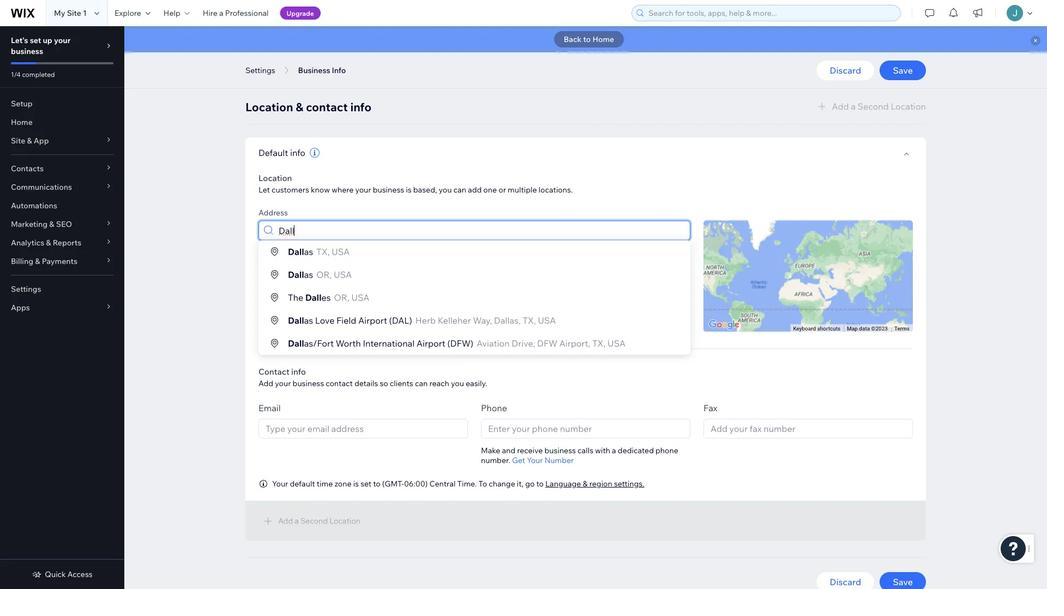 Task type: locate. For each thing, give the bounding box(es) containing it.
1 vertical spatial info
[[290, 147, 306, 158]]

discard button
[[817, 61, 875, 80], [817, 572, 875, 589]]

analytics
[[11, 238, 44, 247]]

save button
[[880, 61, 927, 80], [880, 572, 927, 589]]

aviation
[[477, 338, 510, 349]]

0 horizontal spatial can
[[415, 379, 428, 388]]

1 horizontal spatial home
[[593, 34, 615, 44]]

2 discard button from the top
[[817, 572, 875, 589]]

2 as from the top
[[304, 269, 313, 280]]

0 vertical spatial or,
[[317, 269, 332, 280]]

site inside dropdown button
[[11, 136, 25, 145]]

get inside "get your own business logo. create logo"
[[380, 45, 395, 56]]

to right go
[[537, 479, 544, 489]]

0 vertical spatial your
[[527, 456, 543, 465]]

Search for your business address field
[[276, 221, 687, 240]]

business down as/fort
[[293, 379, 324, 388]]

dall right the the
[[306, 292, 322, 303]]

business inside the location let customers know where your business is based, you can add one or multiple locations.
[[373, 185, 404, 194]]

Type your email address field
[[262, 420, 464, 438]]

0 horizontal spatial a
[[219, 8, 223, 18]]

1 vertical spatial settings
[[11, 284, 41, 294]]

home
[[593, 34, 615, 44], [11, 117, 33, 127]]

info
[[351, 100, 372, 114], [290, 147, 306, 158], [291, 367, 306, 377]]

info down 'business info' button
[[351, 100, 372, 114]]

0 horizontal spatial site
[[11, 136, 25, 145]]

tx, for as/fort worth international airport (dfw)
[[593, 338, 606, 349]]

info right contact
[[291, 367, 306, 377]]

or,
[[317, 269, 332, 280], [334, 292, 350, 303]]

0 vertical spatial you
[[439, 185, 452, 194]]

discard for discard button associated with 1st save button
[[830, 65, 862, 76]]

e.g., Located on the ground floor field
[[262, 267, 687, 286]]

or, down address description (optional)
[[317, 269, 332, 280]]

automations link
[[0, 196, 124, 215]]

1 horizontal spatial get
[[512, 456, 526, 465]]

where
[[332, 185, 354, 194]]

2 vertical spatial info
[[291, 367, 306, 377]]

1 horizontal spatial can
[[454, 185, 467, 194]]

0 vertical spatial location
[[246, 100, 293, 114]]

number.
[[481, 456, 511, 465]]

2 vertical spatial location
[[259, 299, 290, 309]]

dall up the dall as or, usa
[[288, 246, 304, 257]]

seo
[[56, 219, 72, 229]]

usa
[[332, 246, 350, 257], [334, 269, 352, 280], [352, 292, 370, 303], [538, 315, 556, 326], [608, 338, 626, 349]]

your inside the location let customers know where your business is based, you can add one or multiple locations.
[[355, 185, 371, 194]]

home inside sidebar element
[[11, 117, 33, 127]]

home right back
[[593, 34, 615, 44]]

1 vertical spatial save button
[[880, 572, 927, 589]]

0 vertical spatial save button
[[880, 61, 927, 80]]

get down and
[[512, 456, 526, 465]]

you inside the location let customers know where your business is based, you can add one or multiple locations.
[[439, 185, 452, 194]]

airport down "herb"
[[417, 338, 446, 349]]

to
[[479, 479, 487, 489]]

location for name
[[259, 299, 290, 309]]

region
[[590, 479, 613, 489]]

usa down '(optional)'
[[334, 269, 352, 280]]

can left the reach
[[415, 379, 428, 388]]

get for get your number
[[512, 456, 526, 465]]

info for default info
[[290, 147, 306, 158]]

0 horizontal spatial home
[[11, 117, 33, 127]]

usa up dfw
[[538, 315, 556, 326]]

set left the up
[[30, 35, 41, 45]]

1 vertical spatial discard button
[[817, 572, 875, 589]]

get
[[380, 45, 395, 56], [512, 456, 526, 465]]

list box
[[259, 240, 691, 355]]

& for billing
[[35, 256, 40, 266]]

location & contact info
[[246, 100, 372, 114]]

payments
[[42, 256, 77, 266]]

hire
[[203, 8, 218, 18]]

save
[[893, 65, 913, 76], [893, 577, 913, 588]]

or, right es
[[334, 292, 350, 303]]

2 vertical spatial tx,
[[593, 338, 606, 349]]

time.
[[458, 479, 477, 489]]

& left app
[[27, 136, 32, 145]]

business
[[436, 45, 472, 56], [11, 46, 43, 56], [373, 185, 404, 194], [293, 379, 324, 388], [545, 446, 576, 455]]

airport right field
[[358, 315, 387, 326]]

airport for international
[[417, 338, 446, 349]]

as up the dall as or, usa
[[304, 246, 313, 257]]

& left seo in the left of the page
[[49, 219, 54, 229]]

can inside contact info add your business contact details so clients can reach you easily.
[[415, 379, 428, 388]]

site left 1
[[67, 8, 81, 18]]

0 vertical spatial info
[[351, 100, 372, 114]]

phone
[[656, 446, 679, 455]]

& for marketing
[[49, 219, 54, 229]]

language
[[546, 479, 581, 489]]

location up let
[[259, 173, 292, 183]]

dall
[[288, 246, 304, 257], [288, 269, 304, 280], [306, 292, 322, 303], [288, 315, 304, 326], [288, 338, 304, 349]]

business info
[[298, 65, 346, 75]]

set right zone
[[361, 479, 372, 489]]

1 horizontal spatial tx,
[[523, 315, 536, 326]]

1 vertical spatial address
[[259, 253, 288, 263]]

1 vertical spatial home
[[11, 117, 33, 127]]

& right the billing
[[35, 256, 40, 266]]

0 horizontal spatial set
[[30, 35, 41, 45]]

business up number
[[545, 446, 576, 455]]

0 horizontal spatial settings
[[11, 284, 41, 294]]

home down the setup at top left
[[11, 117, 33, 127]]

1/4 completed
[[11, 70, 55, 78]]

you right based,
[[439, 185, 452, 194]]

up
[[43, 35, 52, 45]]

0 vertical spatial tx,
[[317, 246, 330, 257]]

0 vertical spatial set
[[30, 35, 41, 45]]

your up create logo button
[[397, 45, 415, 56]]

site left app
[[11, 136, 25, 145]]

2 save button from the top
[[880, 572, 927, 589]]

2 vertical spatial as
[[304, 315, 313, 326]]

1 vertical spatial a
[[612, 446, 616, 455]]

1 vertical spatial set
[[361, 479, 372, 489]]

is right zone
[[353, 479, 359, 489]]

make
[[481, 446, 501, 455]]

receive
[[517, 446, 543, 455]]

get for get your own business logo. create logo
[[380, 45, 395, 56]]

and
[[502, 446, 516, 455]]

your down 'receive'
[[527, 456, 543, 465]]

is left based,
[[406, 185, 412, 194]]

contacts
[[11, 164, 44, 173]]

your down contact
[[275, 379, 291, 388]]

1 as from the top
[[304, 246, 313, 257]]

1 vertical spatial tx,
[[523, 315, 536, 326]]

your right where
[[355, 185, 371, 194]]

1 vertical spatial site
[[11, 136, 25, 145]]

0 vertical spatial as
[[304, 246, 313, 257]]

love
[[315, 315, 335, 326]]

settings left business
[[246, 65, 275, 75]]

business left based,
[[373, 185, 404, 194]]

as
[[304, 246, 313, 257], [304, 269, 313, 280], [304, 315, 313, 326]]

address down let
[[259, 208, 288, 217]]

to left (gmt- on the left of page
[[373, 479, 381, 489]]

0 vertical spatial contact
[[306, 100, 348, 114]]

with
[[595, 446, 611, 455]]

settings inside sidebar element
[[11, 284, 41, 294]]

(gmt-
[[382, 479, 404, 489]]

0 vertical spatial address
[[259, 208, 288, 217]]

dall for dall as or, usa
[[288, 269, 304, 280]]

1 horizontal spatial airport
[[417, 338, 446, 349]]

tx,
[[317, 246, 330, 257], [523, 315, 536, 326], [593, 338, 606, 349]]

let's set up your business
[[11, 35, 71, 56]]

0 vertical spatial home
[[593, 34, 615, 44]]

0 vertical spatial get
[[380, 45, 395, 56]]

get up create
[[380, 45, 395, 56]]

let's
[[11, 35, 28, 45]]

tx, up the dall as or, usa
[[317, 246, 330, 257]]

tx, for as love field airport (dal)
[[523, 315, 536, 326]]

1 horizontal spatial your
[[527, 456, 543, 465]]

language & region settings. button
[[546, 479, 645, 489]]

your right the up
[[54, 35, 71, 45]]

0 horizontal spatial your
[[272, 479, 288, 489]]

1 horizontal spatial is
[[406, 185, 412, 194]]

location left name
[[259, 299, 290, 309]]

2 discard from the top
[[830, 577, 862, 588]]

1 discard button from the top
[[817, 61, 875, 80]]

2 save from the top
[[893, 577, 913, 588]]

location down settings button
[[246, 100, 293, 114]]

1 vertical spatial discard
[[830, 577, 862, 588]]

make and receive business calls with a dedicated phone number.
[[481, 446, 679, 465]]

0 vertical spatial save
[[893, 65, 913, 76]]

0 vertical spatial settings
[[246, 65, 275, 75]]

airport
[[358, 315, 387, 326], [417, 338, 446, 349]]

settings for the settings link
[[11, 284, 41, 294]]

1 vertical spatial or,
[[334, 292, 350, 303]]

tx, right dallas,
[[523, 315, 536, 326]]

settings up apps
[[11, 284, 41, 294]]

(dal)
[[389, 315, 412, 326]]

to
[[584, 34, 591, 44], [373, 479, 381, 489], [537, 479, 544, 489]]

back to home
[[564, 34, 615, 44]]

business down let's
[[11, 46, 43, 56]]

can left add
[[454, 185, 467, 194]]

as for tx,
[[304, 246, 313, 257]]

dall up contact
[[288, 338, 304, 349]]

1 vertical spatial contact
[[326, 379, 353, 388]]

1 vertical spatial get
[[512, 456, 526, 465]]

0 vertical spatial airport
[[358, 315, 387, 326]]

0 vertical spatial discard
[[830, 65, 862, 76]]

business
[[298, 65, 330, 75]]

contact down 'business info' button
[[306, 100, 348, 114]]

dall down name
[[288, 315, 304, 326]]

es
[[322, 292, 331, 303]]

2 horizontal spatial to
[[584, 34, 591, 44]]

1 vertical spatial is
[[353, 479, 359, 489]]

or
[[499, 185, 506, 194]]

your left default
[[272, 479, 288, 489]]

get inside button
[[512, 456, 526, 465]]

you right the reach
[[451, 379, 464, 388]]

settings inside button
[[246, 65, 275, 75]]

1 vertical spatial as
[[304, 269, 313, 280]]

map data ©2023
[[848, 325, 888, 332]]

location inside the location let customers know where your business is based, you can add one or multiple locations.
[[259, 173, 292, 183]]

to right back
[[584, 34, 591, 44]]

1 horizontal spatial to
[[537, 479, 544, 489]]

0 vertical spatial site
[[67, 8, 81, 18]]

1 horizontal spatial site
[[67, 8, 81, 18]]

1 vertical spatial can
[[415, 379, 428, 388]]

3 as from the top
[[304, 315, 313, 326]]

0 vertical spatial discard button
[[817, 61, 875, 80]]

1 horizontal spatial or,
[[334, 292, 350, 303]]

1
[[83, 8, 87, 18]]

contact
[[306, 100, 348, 114], [326, 379, 353, 388]]

0 vertical spatial can
[[454, 185, 467, 194]]

usa right airport,
[[608, 338, 626, 349]]

settings button
[[240, 62, 281, 79]]

tx, right airport,
[[593, 338, 606, 349]]

0 horizontal spatial or,
[[317, 269, 332, 280]]

multiple
[[508, 185, 537, 194]]

a
[[219, 8, 223, 18], [612, 446, 616, 455]]

a right with
[[612, 446, 616, 455]]

list box containing dall
[[259, 240, 691, 355]]

home link
[[0, 113, 124, 132]]

0 horizontal spatial airport
[[358, 315, 387, 326]]

2 horizontal spatial tx,
[[593, 338, 606, 349]]

details
[[355, 379, 378, 388]]

info right the default
[[290, 147, 306, 158]]

& for site
[[27, 136, 32, 145]]

map region
[[653, 170, 932, 449]]

keyboard shortcuts
[[794, 325, 841, 332]]

1 save from the top
[[893, 65, 913, 76]]

reach
[[430, 379, 450, 388]]

1 vertical spatial airport
[[417, 338, 446, 349]]

1 address from the top
[[259, 208, 288, 217]]

1 vertical spatial location
[[259, 173, 292, 183]]

info inside contact info add your business contact details so clients can reach you easily.
[[291, 367, 306, 377]]

settings for settings button
[[246, 65, 275, 75]]

& for analytics
[[46, 238, 51, 247]]

2 address from the top
[[259, 253, 288, 263]]

set inside let's set up your business
[[30, 35, 41, 45]]

a right hire
[[219, 8, 223, 18]]

as left love
[[304, 315, 313, 326]]

& down business
[[296, 100, 304, 114]]

0 vertical spatial is
[[406, 185, 412, 194]]

location
[[246, 100, 293, 114], [259, 173, 292, 183], [259, 299, 290, 309]]

analytics & reports button
[[0, 234, 124, 252]]

can inside the location let customers know where your business is based, you can add one or multiple locations.
[[454, 185, 467, 194]]

dall down description
[[288, 269, 304, 280]]

1 horizontal spatial a
[[612, 446, 616, 455]]

1 discard from the top
[[830, 65, 862, 76]]

default
[[290, 479, 315, 489]]

as/fort
[[304, 338, 334, 349]]

data
[[860, 325, 870, 332]]

& left the reports
[[46, 238, 51, 247]]

keyboard
[[794, 325, 816, 332]]

business inside let's set up your business
[[11, 46, 43, 56]]

site & app button
[[0, 132, 124, 150]]

billing & payments
[[11, 256, 77, 266]]

discard for discard button associated with 1st save button from the bottom
[[830, 577, 862, 588]]

0 horizontal spatial get
[[380, 45, 395, 56]]

business right own
[[436, 45, 472, 56]]

a inside make and receive business calls with a dedicated phone number.
[[612, 446, 616, 455]]

app
[[34, 136, 49, 145]]

(dfw)
[[448, 338, 474, 349]]

contact left details at the left bottom of page
[[326, 379, 353, 388]]

1 vertical spatial you
[[451, 379, 464, 388]]

name
[[291, 299, 311, 309]]

phone
[[481, 403, 507, 414]]

1 horizontal spatial settings
[[246, 65, 275, 75]]

as down description
[[304, 269, 313, 280]]

address left description
[[259, 253, 288, 263]]

back
[[564, 34, 582, 44]]

1 vertical spatial save
[[893, 577, 913, 588]]



Task type: describe. For each thing, give the bounding box(es) containing it.
business inside "get your own business logo. create logo"
[[436, 45, 472, 56]]

your inside button
[[527, 456, 543, 465]]

Describe your business here. What makes it great? Use short catchy text to tell people what you do or offer. text field
[[593, 0, 913, 56]]

hire a professional link
[[196, 0, 275, 26]]

locations.
[[539, 185, 573, 194]]

logo
[[409, 58, 430, 69]]

©2023
[[872, 325, 888, 332]]

way,
[[473, 315, 492, 326]]

hire a professional
[[203, 8, 269, 18]]

so
[[380, 379, 388, 388]]

the
[[288, 292, 304, 303]]

your default time zone is set to (gmt-06:00) central time. to change it, go to language & region settings.
[[272, 479, 645, 489]]

kelleher
[[438, 315, 471, 326]]

0 horizontal spatial to
[[373, 479, 381, 489]]

back to home button
[[554, 31, 624, 47]]

airport for field
[[358, 315, 387, 326]]

location name
[[259, 299, 311, 309]]

contact
[[259, 367, 290, 377]]

your inside contact info add your business contact details so clients can reach you easily.
[[275, 379, 291, 388]]

marketing & seo button
[[0, 215, 124, 234]]

back to home alert
[[124, 26, 1048, 52]]

apps
[[11, 303, 30, 312]]

quick
[[45, 570, 66, 579]]

the dall es or, usa
[[288, 292, 370, 303]]

description
[[290, 253, 330, 263]]

business inside make and receive business calls with a dedicated phone number.
[[545, 446, 576, 455]]

address for address description (optional)
[[259, 253, 288, 263]]

marketing
[[11, 219, 48, 229]]

Add your fax number field
[[708, 420, 910, 438]]

dall as or, usa
[[288, 269, 352, 280]]

dall for dall as love field airport (dal) herb kelleher way, dallas, tx, usa
[[288, 315, 304, 326]]

google image
[[707, 318, 743, 332]]

upgrade
[[287, 9, 314, 17]]

analytics & reports
[[11, 238, 81, 247]]

your inside let's set up your business
[[54, 35, 71, 45]]

billing & payments button
[[0, 252, 124, 271]]

0 vertical spatial a
[[219, 8, 223, 18]]

business inside contact info add your business contact details so clients can reach you easily.
[[293, 379, 324, 388]]

home inside button
[[593, 34, 615, 44]]

automations
[[11, 201, 57, 210]]

contact info add your business contact details so clients can reach you easily.
[[259, 367, 487, 388]]

discard button for 1st save button from the bottom
[[817, 572, 875, 589]]

my site 1
[[54, 8, 87, 18]]

default
[[259, 147, 288, 158]]

customers
[[272, 185, 309, 194]]

help button
[[157, 0, 196, 26]]

airport,
[[560, 338, 591, 349]]

address for address
[[259, 208, 288, 217]]

as for or,
[[304, 269, 313, 280]]

1 vertical spatial your
[[272, 479, 288, 489]]

help
[[164, 8, 180, 18]]

reports
[[53, 238, 81, 247]]

time
[[317, 479, 333, 489]]

get your number button
[[512, 456, 574, 465]]

1 horizontal spatial set
[[361, 479, 372, 489]]

usa up the dall as or, usa
[[332, 246, 350, 257]]

Add your location name field
[[262, 313, 687, 332]]

Enter your phone number field
[[485, 420, 687, 438]]

sidebar element
[[0, 26, 124, 589]]

quick access button
[[32, 570, 93, 580]]

zone
[[335, 479, 352, 489]]

map
[[848, 325, 858, 332]]

location for let
[[259, 173, 292, 183]]

settings.
[[614, 479, 645, 489]]

one
[[484, 185, 497, 194]]

dallas,
[[494, 315, 521, 326]]

professional
[[225, 8, 269, 18]]

save for 1st save button from the bottom
[[893, 577, 913, 588]]

to inside back to home button
[[584, 34, 591, 44]]

setup
[[11, 99, 33, 108]]

default info
[[259, 147, 306, 158]]

dall for dall as tx, usa
[[288, 246, 304, 257]]

is inside the location let customers know where your business is based, you can add one or multiple locations.
[[406, 185, 412, 194]]

number
[[545, 456, 574, 465]]

contact inside contact info add your business contact details so clients can reach you easily.
[[326, 379, 353, 388]]

my
[[54, 8, 65, 18]]

(optional)
[[332, 253, 366, 263]]

quick access
[[45, 570, 93, 579]]

1/4
[[11, 70, 21, 78]]

calls
[[578, 446, 594, 455]]

0 horizontal spatial is
[[353, 479, 359, 489]]

1 save button from the top
[[880, 61, 927, 80]]

& left region
[[583, 479, 588, 489]]

communications
[[11, 182, 72, 192]]

logo.
[[474, 45, 494, 56]]

terms
[[895, 325, 910, 332]]

you inside contact info add your business contact details so clients can reach you easily.
[[451, 379, 464, 388]]

add logo image
[[265, 0, 364, 64]]

& for location
[[296, 100, 304, 114]]

dedicated
[[618, 446, 654, 455]]

billing
[[11, 256, 33, 266]]

location let customers know where your business is based, you can add one or multiple locations.
[[259, 173, 573, 194]]

location for &
[[246, 100, 293, 114]]

usa up field
[[352, 292, 370, 303]]

Search for tools, apps, help & more... field
[[646, 5, 898, 21]]

settings link
[[0, 280, 124, 298]]

drive,
[[512, 338, 535, 349]]

apps button
[[0, 298, 124, 317]]

based,
[[414, 185, 437, 194]]

shortcuts
[[818, 325, 841, 332]]

setup link
[[0, 94, 124, 113]]

fax
[[704, 403, 718, 414]]

your inside "get your own business logo. create logo"
[[397, 45, 415, 56]]

marketing & seo
[[11, 219, 72, 229]]

central
[[430, 479, 456, 489]]

discard button for 1st save button
[[817, 61, 875, 80]]

info for contact info add your business contact details so clients can reach you easily.
[[291, 367, 306, 377]]

it,
[[517, 479, 524, 489]]

go
[[526, 479, 535, 489]]

as for love
[[304, 315, 313, 326]]

explore
[[115, 8, 141, 18]]

add
[[259, 379, 273, 388]]

worth
[[336, 338, 361, 349]]

save for 1st save button
[[893, 65, 913, 76]]

contacts button
[[0, 159, 124, 178]]

info
[[332, 65, 346, 75]]

create
[[380, 58, 408, 69]]

0 horizontal spatial tx,
[[317, 246, 330, 257]]

communications button
[[0, 178, 124, 196]]

herb
[[416, 315, 436, 326]]

dall for dall as/fort worth international airport (dfw) aviation drive, dfw airport, tx, usa
[[288, 338, 304, 349]]



Task type: vqa. For each thing, say whether or not it's contained in the screenshot.


